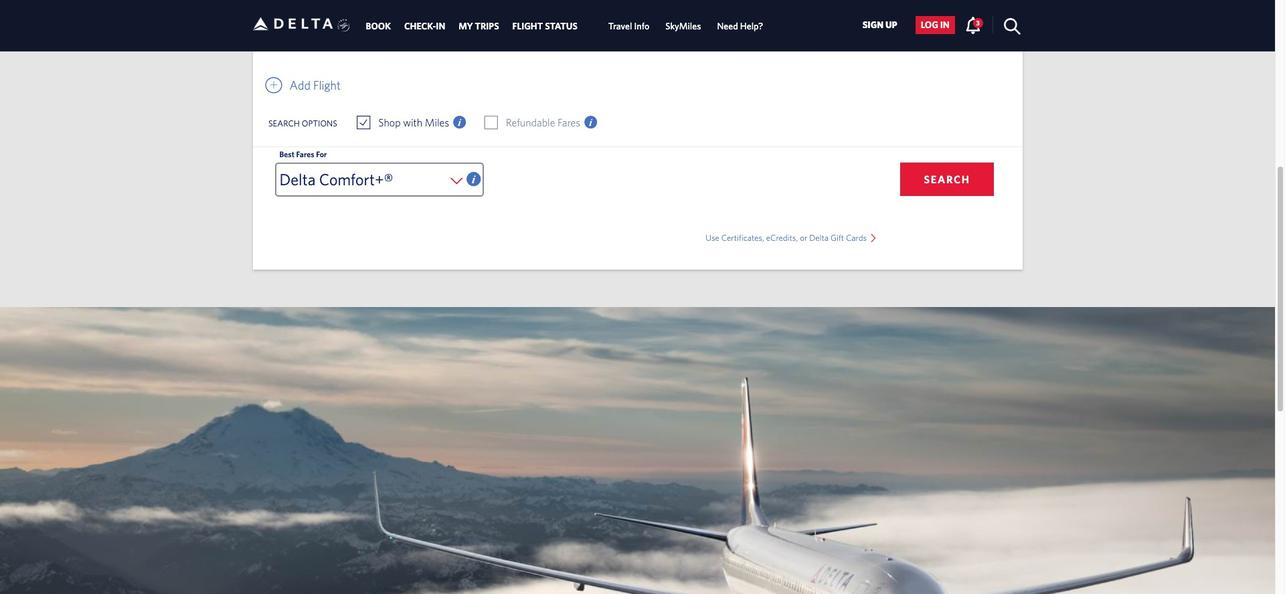 Task type: locate. For each thing, give the bounding box(es) containing it.
my
[[459, 21, 473, 32]]

search inside button
[[924, 173, 970, 185]]

None text field
[[506, 7, 602, 39]]

0 vertical spatial search
[[268, 118, 300, 128]]

options
[[302, 118, 337, 128]]

best fares for field
[[276, 164, 483, 195]]

connection (optional)
[[654, 9, 804, 28]]

0 horizontal spatial delta
[[279, 170, 316, 189]]

0 horizontal spatial search
[[268, 118, 300, 128]]

sign up link
[[857, 16, 903, 34]]

need help?
[[717, 21, 763, 32]]

info
[[634, 21, 649, 32]]

delta
[[279, 170, 316, 189], [809, 233, 829, 243]]

log in
[[921, 20, 950, 30]]

use certificates, ecredits, or delta gift cards
[[706, 233, 869, 243]]

search for search options
[[268, 118, 300, 128]]

Refundable Fares checkbox
[[485, 116, 497, 129]]

tab list containing book
[[359, 0, 771, 50]]

tab list
[[359, 0, 771, 50]]

add flight
[[289, 78, 341, 92]]

sign up
[[862, 20, 897, 30]]

book tab panel
[[253, 0, 1022, 270]]

delta comfort+®
[[279, 170, 393, 189]]

my trips link
[[459, 14, 499, 38]]

3
[[976, 19, 980, 27]]

travel
[[608, 21, 632, 32]]

need
[[717, 21, 738, 32]]

delta down best fares for
[[279, 170, 316, 189]]

miles
[[425, 116, 449, 129]]

connection (optional) link
[[650, 3, 843, 35]]

book link
[[366, 14, 391, 38]]

1 vertical spatial search
[[924, 173, 970, 185]]

0 vertical spatial delta
[[279, 170, 316, 189]]

search
[[268, 118, 300, 128], [924, 173, 970, 185]]

1 horizontal spatial search
[[924, 173, 970, 185]]

refundable fares
[[506, 116, 580, 129]]

up
[[885, 20, 897, 30]]

use
[[706, 233, 719, 243]]

1 horizontal spatial delta
[[809, 233, 829, 243]]

check-in
[[404, 21, 445, 32]]

fares
[[296, 149, 314, 159]]

add flight button
[[265, 75, 341, 96]]

delta right 'or'
[[809, 233, 829, 243]]

status
[[545, 21, 578, 32]]

skymiles link
[[665, 14, 701, 38]]

cen
[[269, 7, 309, 32]]



Task type: describe. For each thing, give the bounding box(es) containing it.
search options
[[268, 118, 337, 128]]

best fares for
[[279, 149, 327, 159]]

skyteam image
[[337, 5, 350, 46]]

check-
[[404, 21, 436, 32]]

check-in link
[[404, 14, 445, 38]]

search for search
[[924, 173, 970, 185]]

use certificates, ecredits, or delta gift cards link
[[706, 233, 887, 243]]

flight
[[512, 21, 543, 32]]

cards
[[846, 233, 867, 243]]

(optional)
[[734, 9, 804, 28]]

sign
[[862, 20, 884, 30]]

with
[[403, 116, 422, 129]]

none text field inside the book tab panel
[[506, 7, 602, 39]]

dropdown caret image
[[866, 234, 880, 242]]

connection
[[654, 9, 730, 28]]

flight status
[[512, 21, 578, 32]]

certificates,
[[721, 233, 764, 243]]

best
[[279, 149, 294, 159]]

travel info link
[[608, 14, 649, 38]]

flight
[[313, 78, 341, 92]]

delta inside delta comfort+® field
[[279, 170, 316, 189]]

oka link
[[378, 3, 458, 37]]

Shop with Miles checkbox
[[358, 116, 370, 129]]

help?
[[740, 21, 763, 32]]

log in button
[[915, 16, 955, 34]]

travel info
[[608, 21, 649, 32]]

trips
[[475, 21, 499, 32]]

need help? link
[[717, 14, 763, 38]]

or
[[800, 233, 807, 243]]

for
[[316, 149, 327, 159]]

skymiles
[[665, 21, 701, 32]]

fares
[[558, 116, 580, 129]]

gift
[[831, 233, 844, 243]]

log
[[921, 20, 938, 30]]

1 vertical spatial delta
[[809, 233, 829, 243]]

flight status link
[[512, 14, 578, 38]]

in
[[436, 21, 445, 32]]

refundable
[[506, 116, 555, 129]]

oka
[[411, 7, 454, 32]]

search button
[[900, 163, 994, 196]]

3 link
[[965, 16, 983, 33]]

book
[[366, 21, 391, 32]]

add
[[289, 78, 310, 92]]

shop
[[378, 116, 401, 129]]

comfort+®
[[319, 170, 393, 189]]

my trips
[[459, 21, 499, 32]]

delta air lines image
[[253, 3, 333, 45]]

in
[[940, 20, 950, 30]]

advance search hero image image
[[0, 307, 1275, 594]]

shop with miles
[[378, 116, 449, 129]]

ecredits,
[[766, 233, 798, 243]]

cen link
[[265, 3, 346, 37]]



Task type: vqa. For each thing, say whether or not it's contained in the screenshot.
field
no



